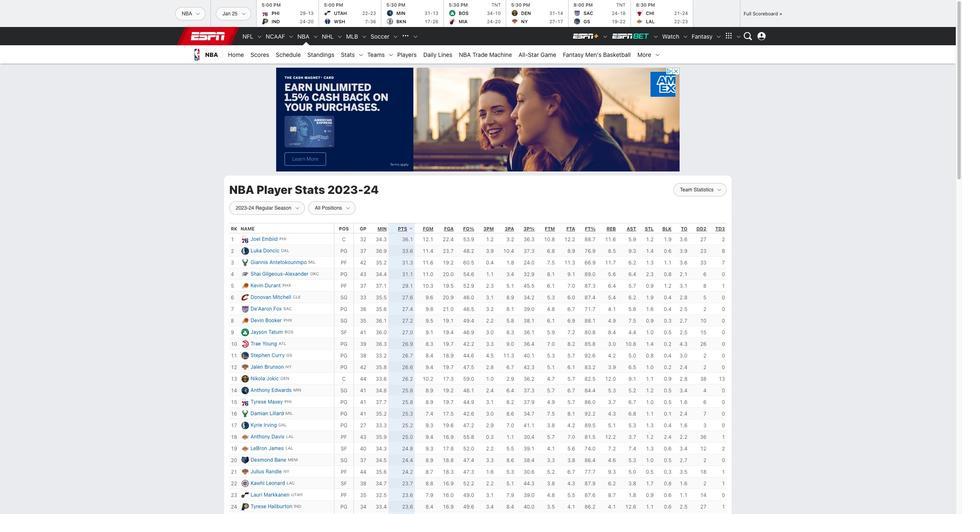 Task type: locate. For each thing, give the bounding box(es) containing it.
0 for 4.1
[[722, 306, 725, 313]]

0 vertical spatial 3.2
[[506, 237, 514, 243]]

1 horizontal spatial 36.3
[[524, 237, 535, 243]]

fta
[[566, 226, 575, 232]]

9 pg from the top
[[340, 423, 347, 429]]

wsh
[[334, 19, 345, 24]]

43
[[360, 271, 366, 278], [360, 435, 366, 441]]

anthony down 'nikola'
[[251, 388, 270, 394]]

1 horizontal spatial 3.7
[[628, 435, 636, 441]]

5.0
[[628, 353, 636, 359], [628, 469, 636, 476]]

1 horizontal spatial stats
[[341, 51, 355, 58]]

1 vertical spatial 1.8
[[628, 493, 636, 499]]

1 vertical spatial bos
[[285, 330, 293, 335]]

pg for 36.9
[[340, 248, 347, 254]]

pf for 43
[[341, 435, 347, 441]]

1 0 from the top
[[722, 271, 725, 278]]

3pa
[[505, 226, 514, 232]]

44.9
[[463, 400, 474, 406]]

7.9 right 49.0
[[506, 493, 514, 499]]

ind right haliburton
[[294, 505, 301, 510]]

mlb image
[[361, 34, 367, 40]]

2 vertical spatial phi
[[285, 400, 292, 405]]

1 pm from the left
[[273, 2, 281, 7]]

1 5:00 pm from the left
[[262, 2, 281, 7]]

1 horizontal spatial 12
[[700, 446, 706, 452]]

8 pg from the top
[[340, 411, 347, 417]]

3
[[231, 260, 234, 266], [703, 423, 706, 429]]

1 vertical spatial sac
[[283, 307, 292, 312]]

6 for 44.9
[[703, 400, 706, 406]]

2 25.8 from the top
[[402, 400, 413, 406]]

3 19.7 from the top
[[443, 400, 454, 406]]

1 vertical spatial 34.7
[[376, 481, 387, 487]]

0.4
[[486, 260, 494, 266], [664, 295, 672, 301], [664, 306, 672, 313], [664, 353, 672, 359], [664, 423, 672, 429]]

5.0 up 6.5
[[628, 353, 636, 359]]

34.3 for 32
[[376, 237, 387, 243]]

2 8.6 from the top
[[506, 458, 514, 464]]

0 horizontal spatial gs
[[286, 353, 292, 358]]

phi for maxey
[[285, 400, 292, 405]]

0 for 4.2
[[722, 353, 725, 359]]

1 horizontal spatial den
[[521, 10, 531, 16]]

8.1
[[547, 271, 555, 278], [506, 306, 514, 313], [567, 411, 575, 417]]

phx inside devin booker phx
[[283, 318, 292, 323]]

3 pg from the top
[[340, 306, 347, 313]]

41.1
[[524, 423, 535, 429]]

stats inside standings page main content
[[295, 183, 325, 197]]

49.6
[[463, 504, 474, 511]]

1 horizontal spatial 24
[[363, 183, 379, 197]]

espn bet image
[[611, 33, 650, 40], [653, 34, 659, 40]]

nba image
[[313, 34, 318, 40]]

profile management image
[[757, 32, 766, 40]]

2 9.4 from the top
[[426, 435, 433, 441]]

2 vertical spatial 16.9
[[443, 504, 454, 511]]

42.6
[[463, 411, 474, 417]]

27-17
[[549, 19, 563, 24]]

1 35.2 from the top
[[376, 260, 387, 266]]

utah inside lauri markkanen utah
[[291, 493, 303, 498]]

5.1 left 45.5
[[506, 283, 514, 289]]

19.7 up the 17.5
[[443, 400, 454, 406]]

0 horizontal spatial min
[[293, 388, 301, 393]]

4.2 right 92.6
[[608, 353, 616, 359]]

1 vertical spatial stats
[[295, 183, 325, 197]]

33 left 35.5
[[360, 295, 366, 301]]

19.6
[[443, 423, 454, 429]]

1 horizontal spatial 3.9
[[608, 365, 616, 371]]

19.7 up 18.9
[[443, 341, 454, 348]]

1 c from the top
[[342, 237, 346, 243]]

0 vertical spatial 18
[[620, 10, 626, 16]]

92.6
[[585, 353, 596, 359]]

19.5
[[443, 283, 454, 289]]

nba inside standings page main content
[[229, 183, 254, 197]]

1 9.4 from the top
[[426, 365, 433, 371]]

2 1.3 from the top
[[646, 423, 654, 429]]

1.6 for 0.5
[[680, 400, 687, 406]]

1.6 for 0.4
[[680, 423, 687, 429]]

sf for 38
[[341, 481, 347, 487]]

16.9 down 18.3
[[443, 481, 454, 487]]

1 tyrese from the top
[[251, 399, 266, 406]]

3.6 for 1.9
[[680, 237, 687, 243]]

1 pg from the top
[[340, 248, 347, 254]]

26.2
[[402, 376, 413, 383]]

2 vertical spatial lal
[[285, 446, 293, 451]]

1 41 from the top
[[360, 330, 366, 336]]

0 horizontal spatial 34.7
[[376, 481, 387, 487]]

1 0.2 from the top
[[664, 341, 672, 348]]

1 39.0 from the top
[[524, 306, 535, 313]]

tyrese for tyrese haliburton
[[251, 504, 266, 510]]

dal inside kyrie irving dal
[[279, 423, 287, 428]]

2.5 for 0.5
[[680, 330, 687, 336]]

2.2 for 6.1
[[486, 318, 494, 324]]

3 2.5 from the top
[[680, 504, 687, 511]]

den right jokic
[[281, 376, 289, 381]]

41 left the 34.8
[[360, 388, 366, 394]]

2 5:30 pm from the left
[[449, 2, 468, 7]]

19.2 for 8.9
[[443, 388, 454, 394]]

1 vertical spatial 5
[[703, 295, 706, 301]]

0 horizontal spatial 22-
[[362, 10, 370, 16]]

0 vertical spatial 15
[[700, 330, 706, 336]]

0 vertical spatial 4
[[231, 271, 234, 278]]

1 vertical spatial 19.2
[[443, 388, 454, 394]]

ny inside jalen brunson ny
[[286, 365, 292, 370]]

espn+ image
[[572, 33, 599, 40]]

26 inside standings page main content
[[700, 341, 706, 348]]

19.7 for 8.9
[[443, 400, 454, 406]]

2.8 for 82.5
[[680, 376, 687, 383]]

reb
[[607, 226, 616, 232]]

6.1 for 38.1
[[547, 318, 555, 324]]

min inside anthony edwards min
[[293, 388, 301, 393]]

25.3
[[402, 411, 413, 417]]

1 horizontal spatial mil
[[308, 260, 316, 265]]

1 1.3 from the top
[[646, 260, 654, 266]]

29-
[[300, 10, 308, 16]]

18.8
[[443, 458, 454, 464]]

10.8 down ftm
[[544, 237, 555, 243]]

33
[[700, 260, 706, 266], [360, 295, 366, 301]]

44 down 40
[[360, 469, 366, 476]]

3.2 down 3pa
[[506, 237, 514, 243]]

17 inside standings page main content
[[231, 423, 237, 429]]

nba link down "29-"
[[294, 27, 313, 45]]

0 vertical spatial 8.7
[[426, 469, 433, 476]]

1 vertical spatial 33
[[360, 295, 366, 301]]

37 down 40
[[360, 458, 366, 464]]

2.3 right 52.9
[[486, 283, 494, 289]]

0 horizontal spatial 5
[[231, 283, 234, 289]]

31-
[[425, 10, 433, 16], [549, 10, 557, 16]]

3pm link
[[483, 226, 494, 232]]

2 31- from the left
[[549, 10, 557, 16]]

sf for 40
[[341, 446, 347, 452]]

35.8
[[376, 365, 387, 371]]

0 horizontal spatial 4.3
[[567, 481, 575, 487]]

3.3 right 38.4
[[547, 458, 555, 464]]

1 vertical spatial 1.9
[[646, 295, 654, 301]]

3.6 down to link
[[680, 237, 687, 243]]

sg for 37
[[340, 458, 347, 464]]

44 for 35.6
[[360, 469, 366, 476]]

4 pm from the left
[[461, 2, 468, 7]]

5.2 down 6.5
[[628, 388, 636, 394]]

3.1 right 49.0
[[486, 493, 494, 499]]

1 vertical spatial 35
[[360, 493, 366, 499]]

9.4 up 10.2
[[426, 365, 433, 371]]

lal inside lebron james lal
[[285, 446, 293, 451]]

0 vertical spatial 2.9
[[506, 376, 514, 383]]

1.2 for 11.6
[[646, 237, 654, 243]]

mil right lillard
[[286, 411, 293, 416]]

23 up '7-36'
[[370, 10, 376, 16]]

8.3 right "26.9"
[[426, 341, 433, 348]]

0 for 4.9
[[722, 318, 725, 324]]

2 19.7 from the top
[[443, 365, 454, 371]]

0 horizontal spatial 9.1
[[426, 330, 433, 336]]

17
[[557, 19, 563, 24], [231, 423, 237, 429]]

1 16.9 from the top
[[443, 435, 454, 441]]

2 anthony from the top
[[251, 434, 270, 441]]

5 0 from the top
[[722, 330, 725, 336]]

22-
[[362, 10, 370, 16], [674, 19, 682, 24]]

c for 44
[[342, 376, 346, 383]]

2 vertical spatial 9.1
[[628, 376, 636, 383]]

7 down td3 link
[[722, 260, 725, 266]]

8.7 up 8.8
[[426, 469, 433, 476]]

2.5 for 0.4
[[680, 306, 687, 313]]

1 vertical spatial 3.7
[[628, 435, 636, 441]]

nfl link
[[239, 27, 257, 45]]

ny inside julius randle ny
[[283, 470, 289, 475]]

mlb link
[[343, 27, 361, 45]]

7.5 down 4.7
[[547, 411, 555, 417]]

den inside "nikola jokic den"
[[281, 376, 289, 381]]

35 for 32.5
[[360, 493, 366, 499]]

1 35 from the top
[[360, 318, 366, 324]]

8 0 from the top
[[722, 365, 725, 371]]

2 23.6 from the top
[[402, 504, 413, 511]]

6 pg from the top
[[340, 365, 347, 371]]

4 41 from the top
[[360, 411, 366, 417]]

lal up mem
[[285, 446, 293, 451]]

fantasy inside fantasy link
[[692, 33, 712, 40]]

39.0 up 40.0
[[524, 493, 535, 499]]

4 sg from the top
[[340, 458, 347, 464]]

1 0.6 from the top
[[664, 248, 672, 254]]

2 16.9 from the top
[[443, 481, 454, 487]]

37.3 for 10.4
[[524, 248, 535, 254]]

1 1.4 from the top
[[646, 248, 654, 254]]

lal right davis
[[286, 435, 294, 440]]

1 vertical spatial gs
[[286, 353, 292, 358]]

5.9 down ast link
[[628, 237, 636, 243]]

2 39.0 from the top
[[524, 493, 535, 499]]

1 horizontal spatial 2.9
[[506, 376, 514, 383]]

38.4
[[524, 458, 535, 464]]

2.9 left 36.2
[[506, 376, 514, 383]]

2.2
[[486, 318, 494, 324], [680, 435, 687, 441], [486, 446, 494, 452], [486, 481, 494, 487]]

1 sg from the top
[[340, 295, 347, 301]]

38 for 44.3
[[360, 481, 366, 487]]

9.1 down 6.5
[[628, 376, 636, 383]]

37 for 36.9
[[360, 248, 366, 254]]

8.4 left 18.9
[[426, 353, 433, 359]]

3 sf from the top
[[341, 481, 347, 487]]

global navigation element
[[187, 27, 769, 45]]

0 horizontal spatial 3.2
[[486, 306, 494, 313]]

nba trade machine link
[[456, 45, 515, 64]]

23.6 right the 33.4
[[402, 504, 413, 511]]

pg for 36.3
[[340, 341, 347, 348]]

5.4
[[608, 295, 616, 301]]

6.8
[[547, 248, 555, 254], [628, 411, 636, 417]]

min up bkn
[[396, 10, 405, 16]]

20 down '34-10' on the top right of page
[[495, 19, 501, 24]]

1 vertical spatial 35.6
[[376, 469, 387, 476]]

2 vertical spatial 36
[[700, 435, 706, 441]]

2.2 for 4.1
[[486, 446, 494, 452]]

0 horizontal spatial 5.2
[[547, 469, 555, 476]]

7.2
[[567, 330, 575, 336], [608, 446, 616, 452]]

lillard
[[270, 411, 284, 417]]

37 for 34.5
[[360, 458, 366, 464]]

0 horizontal spatial 17
[[231, 423, 237, 429]]

19.2 down 17.3
[[443, 388, 454, 394]]

fantasy for fantasy men's basketball
[[563, 51, 584, 58]]

1 23.6 from the top
[[402, 493, 413, 499]]

1 horizontal spatial 8
[[703, 283, 706, 289]]

1 horizontal spatial 5:30
[[449, 2, 459, 7]]

3.8 left 86.4
[[567, 458, 575, 464]]

8.3
[[506, 330, 514, 336], [426, 341, 433, 348]]

6.1
[[547, 283, 555, 289], [547, 318, 555, 324], [567, 365, 575, 371]]

8.1 right 32.9
[[547, 271, 555, 278]]

0 vertical spatial 19.2
[[443, 260, 454, 266]]

1 5:30 from the left
[[386, 2, 397, 7]]

0 vertical spatial 7.4
[[426, 411, 433, 417]]

5
[[231, 283, 234, 289], [703, 295, 706, 301]]

0 vertical spatial 8.2
[[567, 341, 575, 348]]

2.7 for 0.3
[[680, 318, 687, 324]]

stephen curry link
[[251, 352, 285, 360]]

1 vertical spatial 25.8
[[402, 400, 413, 406]]

tyrese haliburton ind
[[251, 504, 301, 510]]

dal inside luka doncic dal
[[281, 248, 289, 253]]

ind up ncaaf link
[[272, 19, 280, 24]]

6.7 up the 6.9
[[567, 306, 575, 313]]

3 37 from the top
[[360, 458, 366, 464]]

2 34.3 from the top
[[376, 446, 387, 452]]

3.8 left 1.7
[[628, 481, 636, 487]]

3 0 from the top
[[722, 306, 725, 313]]

6.1 for 45.5
[[547, 283, 555, 289]]

41 left 37.7
[[360, 400, 366, 406]]

1 vertical spatial mil
[[286, 411, 293, 416]]

1 horizontal spatial 11.3
[[564, 260, 575, 266]]

3.1 right 44.9 at the left of page
[[486, 400, 494, 406]]

1 horizontal spatial 22
[[620, 19, 626, 24]]

1.2 for 5.3
[[646, 388, 654, 394]]

32
[[360, 237, 366, 243]]

5:00 pm up ncaaf
[[262, 2, 281, 7]]

17-26
[[425, 19, 438, 24]]

2 vertical spatial 5.6
[[567, 446, 575, 452]]

1 vertical spatial 18
[[231, 435, 237, 441]]

14 0 from the top
[[722, 493, 725, 499]]

2 pf from the top
[[341, 283, 347, 289]]

0.4 for 5.1
[[664, 423, 672, 429]]

mil inside damian lillard mil
[[286, 411, 293, 416]]

2 horizontal spatial 5:30
[[511, 2, 522, 7]]

7.5
[[547, 260, 555, 266], [628, 318, 636, 324], [547, 411, 555, 417]]

25.8 for 34.8
[[402, 388, 413, 394]]

6.8 left 0.1
[[628, 411, 636, 417]]

2 pg from the top
[[340, 271, 347, 278]]

42 for 35.2
[[360, 260, 366, 266]]

1 for 12.6
[[722, 504, 725, 511]]

6 0 from the top
[[722, 341, 725, 348]]

1 tnt from the left
[[491, 2, 501, 7]]

0 vertical spatial 14
[[557, 10, 563, 16]]

2 42 from the top
[[360, 365, 366, 371]]

phi inside joel embiid phi
[[279, 237, 286, 242]]

2.8 for 87.4
[[680, 295, 687, 301]]

11 0 from the top
[[722, 411, 725, 417]]

11.6
[[605, 237, 616, 243], [422, 260, 433, 266]]

fantasy for fantasy
[[692, 33, 712, 40]]

edwards
[[272, 388, 292, 394]]

2 0 from the top
[[722, 295, 725, 301]]

3p% link
[[524, 226, 535, 232]]

de'aaron
[[251, 306, 272, 312]]

randle
[[266, 469, 282, 475]]

10 0 from the top
[[722, 400, 725, 406]]

3.3 for 42.2
[[486, 341, 494, 348]]

22- for utah
[[362, 10, 370, 16]]

6.0
[[567, 295, 575, 301]]

pf for 42
[[341, 260, 347, 266]]

3.3 for 47.4
[[486, 458, 494, 464]]

24- down "29-"
[[300, 19, 308, 24]]

6.2 for 1.3
[[628, 260, 636, 266]]

5:00 pm up the wsh
[[324, 2, 343, 7]]

3 sg from the top
[[340, 388, 347, 394]]

phi up ncaaf
[[272, 10, 280, 16]]

0 vertical spatial tyrese
[[251, 399, 266, 406]]

lal for davis
[[286, 435, 294, 440]]

phi right embiid
[[279, 237, 286, 242]]

2 0.2 from the top
[[664, 365, 672, 371]]

19.7 for 9.4
[[443, 365, 454, 371]]

8
[[722, 248, 725, 254], [703, 283, 706, 289], [231, 318, 234, 324]]

2 35.2 from the top
[[376, 411, 387, 417]]

0 vertical spatial 5.0
[[628, 353, 636, 359]]

full scoreboard » link
[[740, 0, 786, 27]]

3.4
[[506, 271, 514, 278], [680, 388, 687, 394], [680, 446, 687, 452], [486, 504, 494, 511]]

0 horizontal spatial 4
[[231, 271, 234, 278]]

23
[[370, 10, 376, 16], [682, 19, 688, 24], [700, 248, 706, 254], [231, 493, 237, 499]]

1 2.7 from the top
[[680, 318, 687, 324]]

2 horizontal spatial 8.1
[[567, 411, 575, 417]]

3 pf from the top
[[341, 435, 347, 441]]

9.1
[[567, 271, 575, 278], [426, 330, 433, 336], [628, 376, 636, 383]]

1 37 from the top
[[360, 248, 366, 254]]

12 0 from the top
[[722, 423, 725, 429]]

36.4
[[524, 341, 535, 348]]

phx inside kevin durant phx
[[282, 283, 291, 288]]

4.9 right "37.9"
[[547, 400, 555, 406]]

6.2 right 87.9 on the right
[[608, 481, 616, 487]]

2 tnt from the left
[[616, 2, 626, 7]]

3.6 for 1.1
[[680, 260, 687, 266]]

more image
[[654, 52, 660, 58]]

1 horizontal spatial 7.9
[[506, 493, 514, 499]]

33.6 up 31.3
[[402, 248, 413, 254]]

1 vertical spatial 6.2
[[628, 295, 636, 301]]

35 for 36.1
[[360, 318, 366, 324]]

1 vertical spatial phi
[[279, 237, 286, 242]]

fantasy inside fantasy men's basketball link
[[563, 51, 584, 58]]

31- for 13
[[425, 10, 433, 16]]

4 pf from the top
[[341, 469, 347, 476]]

7-36
[[365, 19, 376, 24]]

sac inside de'aaron fox sac
[[283, 307, 292, 312]]

lal inside the anthony davis lal
[[286, 435, 294, 440]]

3 1.3 from the top
[[646, 446, 654, 452]]

7 pg from the top
[[340, 400, 347, 406]]

2 1.4 from the top
[[646, 341, 654, 348]]

0 horizontal spatial 5:00
[[262, 2, 272, 7]]

1 8.6 from the top
[[506, 411, 514, 417]]

irving
[[264, 423, 277, 429]]

anthony for anthony edwards
[[251, 388, 270, 394]]

0.5
[[664, 330, 672, 336], [664, 388, 672, 394], [664, 400, 672, 406], [664, 458, 672, 464], [646, 469, 654, 476]]

6.7 left 84.4
[[567, 388, 575, 394]]

tnt
[[491, 2, 501, 7], [616, 2, 626, 7]]

1 37.3 from the top
[[524, 248, 535, 254]]

47.4
[[463, 458, 474, 464]]

5.0 for 0.8
[[628, 353, 636, 359]]

1.3 for 7.4
[[646, 446, 654, 452]]

20 down 29-13
[[308, 19, 314, 24]]

1 5.0 from the top
[[628, 353, 636, 359]]

8.9 for 8.6
[[426, 458, 433, 464]]

3.1 down 2.1
[[680, 283, 687, 289]]

1 vertical spatial 4
[[703, 388, 706, 394]]

1 vertical spatial dal
[[279, 423, 287, 428]]

9.0
[[506, 341, 514, 348]]

1 vertical spatial 36
[[360, 306, 366, 313]]

min right gp
[[378, 226, 387, 232]]

0 horizontal spatial mil
[[286, 411, 293, 416]]

34.7 up 32.5
[[376, 481, 387, 487]]

34.3 down the min link
[[376, 237, 387, 243]]

5.5 left 39.1
[[506, 446, 514, 452]]

7.5 for 92.2
[[547, 411, 555, 417]]

7-
[[365, 19, 370, 24]]

23.7 down 22.4
[[443, 248, 454, 254]]

11.7
[[605, 260, 616, 266]]

5.1
[[506, 283, 514, 289], [547, 365, 555, 371], [608, 423, 616, 429], [506, 481, 514, 487]]

den left 31-14
[[521, 10, 531, 16]]

46.0
[[463, 295, 474, 301]]

0 vertical spatial 7.5
[[547, 260, 555, 266]]

6.8 down ftm
[[547, 248, 555, 254]]

more espn image
[[722, 30, 735, 42]]

33 down dd2
[[700, 260, 706, 266]]

4 pg from the top
[[340, 341, 347, 348]]

pg for 33.2
[[340, 353, 347, 359]]

24.2
[[402, 469, 413, 476]]

6.7 down 6.5
[[628, 400, 636, 406]]

22- down 21-
[[674, 19, 682, 24]]

0 vertical spatial 6.4
[[628, 271, 636, 278]]

lal down chi
[[646, 19, 655, 24]]

mil for antetokounmpo
[[308, 260, 316, 265]]

2 tyrese from the top
[[251, 504, 266, 510]]

3 5:30 from the left
[[511, 2, 522, 7]]

desmond
[[251, 458, 273, 464]]

0 vertical spatial 37.3
[[524, 248, 535, 254]]

teams image
[[388, 52, 394, 58]]

mil for lillard
[[286, 411, 293, 416]]

pm
[[273, 2, 281, 7], [336, 2, 343, 7], [398, 2, 405, 7], [461, 2, 468, 7], [523, 2, 530, 7], [586, 2, 593, 7], [648, 2, 655, 7]]

stats image
[[358, 52, 364, 58]]

1 vertical spatial 7.2
[[608, 446, 616, 452]]

2 19.2 from the top
[[443, 388, 454, 394]]

27 for 40.0
[[700, 504, 706, 511]]

34.3 down the 35.9
[[376, 446, 387, 452]]

34.4
[[376, 271, 387, 278]]

37.3 for 6.4
[[524, 388, 535, 394]]

0 horizontal spatial 5.5
[[506, 446, 514, 452]]

pg for 35.8
[[340, 365, 347, 371]]

mil up okc
[[308, 260, 316, 265]]

pg
[[340, 248, 347, 254], [340, 271, 347, 278], [340, 306, 347, 313], [340, 341, 347, 348], [340, 353, 347, 359], [340, 365, 347, 371], [340, 400, 347, 406], [340, 411, 347, 417], [340, 423, 347, 429], [340, 504, 347, 511]]

24- for mia
[[487, 19, 495, 24]]

2 vertical spatial 1.3
[[646, 446, 654, 452]]

8.6 for 38.4
[[506, 458, 514, 464]]

5:30
[[386, 2, 397, 7], [449, 2, 459, 7], [511, 2, 522, 7]]

71.7
[[585, 306, 596, 313]]

3.6 up 2.1
[[680, 260, 687, 266]]

25.8 down '26.2'
[[402, 388, 413, 394]]

22-23 for lal
[[674, 19, 688, 24]]

7.5 right 24.0
[[547, 260, 555, 266]]

2 24-20 from the left
[[487, 19, 501, 24]]

1 sf from the top
[[341, 330, 347, 336]]

7.0 left 81.5
[[567, 435, 575, 441]]

3.1 right 46.0
[[486, 295, 494, 301]]

1.4 for 10.8
[[646, 341, 654, 348]]

1 24-20 from the left
[[300, 19, 314, 24]]

sac
[[584, 10, 593, 16], [283, 307, 292, 312]]

0 horizontal spatial 8
[[231, 318, 234, 324]]

damian lillard mil
[[251, 411, 293, 417]]

2 35.6 from the top
[[376, 469, 387, 476]]

43 up 40
[[360, 435, 366, 441]]

2 vertical spatial 14
[[700, 493, 706, 499]]

0 horizontal spatial 7.9
[[426, 493, 433, 499]]

9.1 left 89.0
[[567, 271, 575, 278]]

2.2 for 3.8
[[486, 481, 494, 487]]

1 for 5.7
[[722, 283, 725, 289]]

2 37.3 from the top
[[524, 388, 535, 394]]

0 vertical spatial 33
[[700, 260, 706, 266]]

4 0.6 from the top
[[664, 504, 672, 511]]

fantasy right watch image
[[692, 33, 712, 40]]

1.2 for 12.2
[[646, 435, 654, 441]]

stephen
[[251, 353, 270, 359]]

phi inside tyrese maxey phi
[[285, 400, 292, 405]]

1 5:30 pm from the left
[[386, 2, 405, 7]]

2 vertical spatial 24
[[231, 504, 237, 511]]

1 anthony from the top
[[251, 388, 270, 394]]

4.2 left 89.5
[[567, 423, 575, 429]]

0.8 for 2.3
[[664, 271, 672, 278]]

1 35.6 from the top
[[376, 306, 387, 313]]

0 vertical spatial 8.3
[[506, 330, 514, 336]]

1 7.9 from the left
[[426, 493, 433, 499]]

ny up lac
[[283, 470, 289, 475]]

1 pf from the top
[[341, 260, 347, 266]]

sg for 33
[[340, 295, 347, 301]]

phx for durant
[[282, 283, 291, 288]]

bos inside jayson tatum bos
[[285, 330, 293, 335]]

1 for 5.0
[[722, 469, 725, 476]]

0 vertical spatial 22-23
[[362, 10, 376, 16]]

42 down 32
[[360, 260, 366, 266]]

36.0
[[376, 330, 387, 336]]

0 for 5.1
[[722, 423, 725, 429]]

tnt for 34-
[[491, 2, 501, 7]]

1 19.2 from the top
[[443, 260, 454, 266]]

16
[[231, 411, 237, 417]]

5:30 for den
[[511, 2, 522, 7]]

0 vertical spatial 4.8
[[547, 306, 555, 313]]

7.0 right 36.4
[[547, 341, 555, 348]]

players
[[397, 51, 417, 58]]

4.1
[[608, 306, 616, 313], [547, 446, 555, 452], [567, 504, 575, 511], [608, 504, 616, 511]]

3.3 right 47.4
[[486, 458, 494, 464]]

35.6 for 44
[[376, 469, 387, 476]]

7.2 up "4.6"
[[608, 446, 616, 452]]

0.5 for 2.5
[[664, 330, 672, 336]]

more espn image
[[736, 34, 742, 40]]

34.3 for 40
[[376, 446, 387, 452]]

43 left "34.4"
[[360, 271, 366, 278]]

shai
[[251, 271, 261, 278]]

1 2.5 from the top
[[680, 306, 687, 313]]

dal for irving
[[279, 423, 287, 428]]

19.7 up 17.3
[[443, 365, 454, 371]]

gs inside stephen curry gs
[[286, 353, 292, 358]]

13 0 from the top
[[722, 458, 725, 464]]

24-
[[612, 10, 620, 16], [300, 19, 308, 24], [487, 19, 495, 24]]

52.2
[[463, 481, 474, 487]]

23.6 down 24.2 on the bottom left of page
[[402, 493, 413, 499]]

0 horizontal spatial 8.7
[[426, 469, 433, 476]]

2 35 from the top
[[360, 493, 366, 499]]

1 42 from the top
[[360, 260, 366, 266]]

2 vertical spatial min
[[293, 388, 301, 393]]

19
[[231, 446, 237, 452]]

1 vertical spatial lal
[[286, 435, 294, 440]]

pg for 33.4
[[340, 504, 347, 511]]

1 horizontal spatial 36
[[370, 19, 376, 24]]

1 horizontal spatial 3
[[703, 423, 706, 429]]

full scoreboard »
[[744, 11, 782, 16]]

42 for 35.8
[[360, 365, 366, 371]]

0 vertical spatial 2.3
[[646, 271, 654, 278]]

3.1 for 5.3
[[486, 295, 494, 301]]

2 37 from the top
[[360, 283, 366, 289]]

2 5.0 from the top
[[628, 469, 636, 476]]

6.5
[[628, 365, 636, 371]]

3 16.9 from the top
[[443, 504, 454, 511]]

7.9
[[426, 493, 433, 499], [506, 493, 514, 499]]

6.7 left 77.7
[[567, 469, 575, 476]]

0 horizontal spatial ind
[[272, 19, 280, 24]]

mil inside the giannis antetokounmpo mil
[[308, 260, 316, 265]]

5 pf from the top
[[341, 493, 347, 499]]

19.7
[[443, 341, 454, 348], [443, 365, 454, 371], [443, 400, 454, 406]]

2 vertical spatial 0.8
[[664, 481, 672, 487]]

0 vertical spatial 5.6
[[608, 271, 616, 278]]

41 up 40
[[360, 411, 366, 417]]

10 pg from the top
[[340, 504, 347, 511]]



Task type: describe. For each thing, give the bounding box(es) containing it.
1 horizontal spatial espn bet image
[[653, 34, 659, 40]]

nba inside global navigation 'element'
[[297, 33, 309, 40]]

fantasy image
[[716, 34, 722, 40]]

1 horizontal spatial 5.2
[[628, 388, 636, 394]]

donovan
[[251, 295, 271, 301]]

6 for 54.6
[[703, 271, 706, 278]]

0 horizontal spatial 33
[[360, 295, 366, 301]]

22 inside standings page main content
[[231, 481, 237, 487]]

lines
[[438, 51, 452, 58]]

tyrese for tyrese maxey
[[251, 399, 266, 406]]

1 5:00 from the left
[[262, 2, 272, 7]]

1 vertical spatial 8
[[703, 283, 706, 289]]

1 horizontal spatial 5
[[703, 295, 706, 301]]

44 for 33.6
[[360, 376, 366, 383]]

pos
[[339, 226, 349, 232]]

3.8 right 41.1
[[547, 423, 555, 429]]

16.9 for 9.4
[[443, 435, 454, 441]]

julius
[[251, 469, 264, 475]]

5:30 for bos
[[449, 2, 459, 7]]

37.7
[[376, 400, 387, 406]]

0 vertical spatial 10.8
[[544, 237, 555, 243]]

26.7
[[402, 353, 413, 359]]

0 horizontal spatial 4.2
[[567, 423, 575, 429]]

espn plus image
[[602, 34, 608, 40]]

1 vertical spatial 3
[[703, 423, 706, 429]]

41 for 35.2
[[360, 411, 366, 417]]

6.9
[[567, 318, 575, 324]]

soccer link
[[367, 27, 393, 45]]

0 vertical spatial 11.3
[[564, 260, 575, 266]]

standings
[[307, 51, 334, 58]]

0 vertical spatial 17
[[557, 19, 563, 24]]

1 horizontal spatial 7.2
[[608, 446, 616, 452]]

27.0
[[402, 330, 413, 336]]

31- for 14
[[549, 10, 557, 16]]

1 vertical spatial 6
[[231, 295, 234, 301]]

luka
[[251, 248, 262, 254]]

leonard
[[266, 481, 285, 487]]

37 for 37.1
[[360, 283, 366, 289]]

nhl
[[322, 33, 334, 40]]

0.4 for 5.4
[[664, 295, 672, 301]]

0 horizontal spatial 7
[[231, 306, 234, 313]]

35.2 for 41
[[376, 411, 387, 417]]

0 horizontal spatial 4.9
[[547, 400, 555, 406]]

89.0
[[585, 271, 596, 278]]

0.3 for 77.7
[[664, 469, 672, 476]]

22- for lal
[[674, 19, 682, 24]]

1 vertical spatial 36.1
[[376, 318, 387, 324]]

9.3 left "17.8"
[[426, 446, 433, 452]]

2 5:00 from the left
[[324, 2, 335, 7]]

standings page main content
[[224, 176, 732, 515]]

basketball
[[603, 51, 631, 58]]

32.5
[[376, 493, 387, 499]]

pf for 35
[[341, 493, 347, 499]]

kyrie
[[251, 423, 262, 429]]

38 for 40.1
[[360, 353, 366, 359]]

4.1 left 12.6
[[608, 504, 616, 511]]

0 horizontal spatial nba link
[[187, 45, 223, 64]]

1 horizontal spatial 36.1
[[402, 237, 413, 243]]

20 for 29-
[[308, 19, 314, 24]]

34.5
[[376, 458, 387, 464]]

87.9
[[585, 481, 596, 487]]

0 horizontal spatial 11.6
[[422, 260, 433, 266]]

6.7 left the 42.3
[[506, 365, 514, 371]]

23 down dd2
[[700, 248, 706, 254]]

0 vertical spatial 23.7
[[443, 248, 454, 254]]

88.1
[[585, 318, 596, 324]]

bane
[[274, 458, 286, 464]]

nfl image
[[257, 34, 262, 40]]

5.8
[[506, 318, 514, 324]]

0 horizontal spatial espn bet image
[[611, 33, 650, 40]]

34.8
[[376, 388, 387, 394]]

2 horizontal spatial min
[[396, 10, 405, 16]]

lauri markkanen link
[[251, 492, 289, 500]]

0.9 for 1.2
[[646, 283, 654, 289]]

ncaaf image
[[288, 34, 294, 40]]

0 vertical spatial stats
[[341, 51, 355, 58]]

9.3 left 19.6
[[426, 423, 433, 429]]

advertisement element
[[276, 68, 680, 172]]

2 vertical spatial 36.1
[[524, 330, 535, 336]]

0.6 for 3.4
[[664, 446, 672, 452]]

2 horizontal spatial 14
[[700, 493, 706, 499]]

donovan mitchell cle
[[251, 295, 301, 301]]

0 vertical spatial 3.7
[[608, 400, 616, 406]]

33.4
[[376, 504, 387, 511]]

pg for 37.7
[[340, 400, 347, 406]]

2 vertical spatial 6.2
[[608, 481, 616, 487]]

24- for sac
[[612, 10, 620, 16]]

20.0
[[443, 271, 454, 278]]

52.0
[[463, 446, 474, 452]]

more sports image
[[413, 34, 419, 40]]

mia
[[459, 19, 468, 24]]

1 horizontal spatial 11.6
[[605, 237, 616, 243]]

1.3 for 6.2
[[646, 260, 654, 266]]

1 vertical spatial 8.1
[[506, 306, 514, 313]]

lebron
[[251, 446, 267, 452]]

joel
[[251, 236, 260, 243]]

1 horizontal spatial 5.6
[[608, 271, 616, 278]]

6.7 for 5.2
[[567, 469, 575, 476]]

0 vertical spatial den
[[521, 10, 531, 16]]

33.2
[[376, 353, 387, 359]]

julius randle link
[[251, 468, 282, 476]]

player
[[257, 183, 292, 197]]

0 for 5.6
[[722, 271, 725, 278]]

phi for embiid
[[279, 237, 286, 242]]

kawhi leonard lac
[[251, 481, 295, 487]]

1 horizontal spatial 6.4
[[608, 283, 616, 289]]

5.1 up 4.7
[[547, 365, 555, 371]]

2 vertical spatial 6.4
[[506, 388, 514, 394]]

0 vertical spatial 1.8
[[506, 260, 514, 266]]

kevin durant phx
[[251, 283, 291, 289]]

0 horizontal spatial 5.9
[[547, 330, 555, 336]]

3 pm from the left
[[398, 2, 405, 7]]

5.1 left 44.3
[[506, 481, 514, 487]]

2 horizontal spatial 10
[[700, 318, 706, 324]]

2 vertical spatial 7
[[703, 411, 706, 417]]

2 horizontal spatial 5.6
[[628, 306, 636, 313]]

lac
[[287, 481, 295, 486]]

6.2 for 1.9
[[628, 295, 636, 301]]

2 horizontal spatial 7
[[722, 260, 725, 266]]

0 horizontal spatial 14
[[231, 388, 237, 394]]

nikola
[[251, 376, 265, 382]]

9.3 down "4.6"
[[608, 469, 616, 476]]

1.0 for 3.9
[[646, 365, 654, 371]]

0 vertical spatial 12
[[231, 365, 237, 371]]

devin booker link
[[251, 317, 282, 325]]

1 vertical spatial 2.9
[[486, 423, 494, 429]]

16.9 for 8.4
[[443, 504, 454, 511]]

0 vertical spatial gs
[[584, 19, 590, 24]]

19.7 for 8.3
[[443, 341, 454, 348]]

7.0 left 41.1
[[506, 423, 514, 429]]

1 horizontal spatial 9.1
[[567, 271, 575, 278]]

47.2
[[463, 423, 474, 429]]

8.4 left 40.0
[[506, 504, 514, 511]]

1 horizontal spatial 6.8
[[628, 411, 636, 417]]

39.0 for 7.9
[[524, 493, 535, 499]]

0 for 5.3
[[722, 388, 725, 394]]

fantasy men's basketball
[[563, 51, 631, 58]]

1 horizontal spatial 2.3
[[646, 271, 654, 278]]

30.6
[[524, 469, 535, 476]]

luka doncic dal
[[251, 248, 289, 254]]

haliburton
[[268, 504, 292, 510]]

nba left home
[[205, 51, 218, 58]]

0 vertical spatial 6.8
[[547, 248, 555, 254]]

0 horizontal spatial 2.3
[[486, 283, 494, 289]]

0.2 for 2.4
[[664, 365, 672, 371]]

0.6 for 2.5
[[664, 504, 672, 511]]

43 for 35.9
[[360, 435, 366, 441]]

0 for 3.7
[[722, 400, 725, 406]]

booker
[[265, 318, 282, 324]]

8:00
[[574, 2, 584, 7]]

52.9
[[463, 283, 474, 289]]

phx for booker
[[283, 318, 292, 323]]

ny for randle
[[283, 470, 289, 475]]

0.8 for 1.7
[[664, 481, 672, 487]]

24-20 for 10
[[487, 19, 501, 24]]

1 horizontal spatial 10.8
[[625, 341, 636, 348]]

0 for 8.4
[[722, 330, 725, 336]]

1 horizontal spatial 4.3
[[608, 411, 616, 417]]

0 vertical spatial 36
[[370, 19, 376, 24]]

0 horizontal spatial 24
[[231, 504, 237, 511]]

35.2 for 42
[[376, 260, 387, 266]]

reb link
[[607, 226, 616, 232]]

1.6 for 0.8
[[680, 481, 687, 487]]

fta link
[[566, 226, 575, 232]]

1 vertical spatial 33.6
[[376, 376, 387, 383]]

2 horizontal spatial 6.4
[[628, 271, 636, 278]]

4.1 down 5.4
[[608, 306, 616, 313]]

4.1 left 86.2
[[567, 504, 575, 511]]

23.6 for 7.9
[[402, 493, 413, 499]]

4.8 for 6.7
[[547, 306, 555, 313]]

scores link
[[247, 45, 272, 64]]

47.5
[[463, 365, 474, 371]]

7 pm from the left
[[648, 2, 655, 7]]

0 vertical spatial 34.7
[[524, 411, 535, 417]]

89.5
[[585, 423, 596, 429]]

2 5:00 pm from the left
[[324, 2, 343, 7]]

1 vertical spatial 23.7
[[402, 481, 413, 487]]

0 for 3.0
[[722, 341, 725, 348]]

1 horizontal spatial 5.9
[[628, 237, 636, 243]]

9.3 right the 8.5
[[628, 248, 636, 254]]

0 vertical spatial phi
[[272, 10, 280, 16]]

24.4
[[402, 458, 413, 464]]

soccer image
[[393, 34, 399, 40]]

markkanen
[[264, 493, 289, 499]]

0.6 for 3.9
[[664, 248, 672, 254]]

damian lillard link
[[251, 410, 284, 418]]

game
[[541, 51, 556, 58]]

nba left trade
[[459, 51, 471, 58]]

46.5
[[463, 306, 474, 313]]

0 for 4.3
[[722, 411, 725, 417]]

35.6 for 36
[[376, 306, 387, 313]]

5 pm from the left
[[523, 2, 530, 7]]

0 vertical spatial 1.9
[[664, 237, 672, 243]]

0 vertical spatial 5
[[231, 283, 234, 289]]

16.0
[[443, 493, 454, 499]]

4.1 right 39.1
[[547, 446, 555, 452]]

1 horizontal spatial 3.2
[[506, 237, 514, 243]]

19.2 for 11.6
[[443, 260, 454, 266]]

chi
[[646, 10, 654, 16]]

0 vertical spatial 4.2
[[608, 353, 616, 359]]

c for 32
[[342, 237, 346, 243]]

1 horizontal spatial nba link
[[294, 27, 313, 45]]

8:00 pm
[[574, 2, 593, 7]]

42.3
[[524, 365, 535, 371]]

0 horizontal spatial 26
[[433, 19, 438, 24]]

teams
[[367, 51, 385, 58]]

23 left lauri
[[231, 493, 237, 499]]

24-20 for 13
[[300, 19, 314, 24]]

scoreboard
[[753, 11, 778, 16]]

1 horizontal spatial 5.5
[[567, 493, 575, 499]]

26.9
[[402, 341, 413, 348]]

to
[[681, 226, 687, 232]]

0.5 for 1.6
[[664, 400, 672, 406]]

pg for 34.4
[[340, 271, 347, 278]]

8.4 left 4.4
[[608, 330, 616, 336]]

0.9 for 0.3
[[646, 318, 654, 324]]

ft%
[[585, 226, 596, 232]]

48.2
[[463, 248, 474, 254]]

8.9 for 6.4
[[426, 388, 433, 394]]

1 vertical spatial 7.4
[[628, 446, 636, 452]]

1 vertical spatial 12.2
[[605, 435, 616, 441]]

23 down the 21-24
[[682, 19, 688, 24]]

anthony edwards min
[[251, 388, 301, 394]]

fgm
[[423, 226, 433, 232]]

19-
[[612, 19, 620, 24]]

5:30 pm for bos
[[449, 2, 468, 7]]

0.6 for 1.1
[[664, 493, 672, 499]]

1 horizontal spatial utah
[[334, 10, 347, 16]]

tyrese haliburton link
[[251, 503, 292, 511]]

7.0 up 6.0 on the bottom right of the page
[[567, 283, 575, 289]]

name
[[241, 226, 255, 232]]

9
[[231, 330, 234, 336]]

ft% link
[[585, 226, 596, 232]]

8.5
[[608, 248, 616, 254]]

2 pm from the left
[[336, 2, 343, 7]]

0 vertical spatial lal
[[646, 19, 655, 24]]

0 horizontal spatial 3.9
[[486, 248, 494, 254]]

nhl image
[[337, 34, 343, 40]]

2 vertical spatial 6.1
[[567, 365, 575, 371]]

rk
[[231, 226, 237, 232]]

ind inside 'tyrese haliburton ind'
[[294, 505, 301, 510]]

anthony edwards link
[[251, 387, 292, 395]]

jalen
[[251, 364, 263, 371]]

80.8
[[585, 330, 596, 336]]

3.8 right 44.3
[[547, 481, 555, 487]]

0 horizontal spatial 8.2
[[506, 400, 514, 406]]

2 7.9 from the left
[[506, 493, 514, 499]]

2 horizontal spatial 18
[[700, 469, 706, 476]]

pf for 44
[[341, 469, 347, 476]]

6 pm from the left
[[586, 2, 593, 7]]

5.1 right 89.5
[[608, 423, 616, 429]]

0 vertical spatial ny
[[521, 19, 528, 24]]

pg for 35.6
[[340, 306, 347, 313]]

0 vertical spatial 8
[[722, 248, 725, 254]]

39
[[360, 341, 366, 348]]

0 vertical spatial bos
[[459, 10, 469, 16]]

doncic
[[263, 248, 279, 254]]

0 horizontal spatial 36
[[360, 306, 366, 313]]

0 vertical spatial 12.2
[[564, 237, 575, 243]]

1 horizontal spatial 1.8
[[628, 493, 636, 499]]

1 vertical spatial 38
[[700, 376, 706, 383]]

all-star game link
[[515, 45, 560, 64]]

11
[[231, 353, 237, 359]]

2.7 for 0.5
[[680, 458, 687, 464]]

tnt for 24-
[[616, 2, 626, 7]]

0 horizontal spatial 15
[[231, 400, 237, 406]]

1 for 3.8
[[722, 481, 725, 487]]

2 horizontal spatial 36
[[700, 435, 706, 441]]

fantasy men's basketball link
[[560, 45, 634, 64]]

43 for 34.4
[[360, 271, 366, 278]]

31.3
[[402, 260, 413, 266]]

men's
[[585, 51, 602, 58]]

16.9 for 8.8
[[443, 481, 454, 487]]

watch image
[[683, 34, 688, 40]]

1 vertical spatial 12
[[700, 446, 706, 452]]

0 vertical spatial sac
[[584, 10, 593, 16]]

lebron james lal
[[251, 446, 293, 452]]

espn more sports home page image
[[399, 30, 412, 42]]

76.9
[[585, 248, 596, 254]]

8.4 down 8.8
[[426, 504, 433, 511]]

0 vertical spatial 36.3
[[524, 237, 535, 243]]

0 vertical spatial 8.1
[[547, 271, 555, 278]]

2.5 for 0.6
[[680, 504, 687, 511]]

devin
[[251, 318, 264, 324]]

lauri markkanen utah
[[251, 493, 303, 499]]

ny for brunson
[[286, 365, 292, 370]]

0 horizontal spatial 7.4
[[426, 411, 433, 417]]

1.4 for 9.3
[[646, 248, 654, 254]]

20 inside standings page main content
[[231, 458, 237, 464]]



Task type: vqa. For each thing, say whether or not it's contained in the screenshot.
dal in the Kyrie Irving DAL
yes



